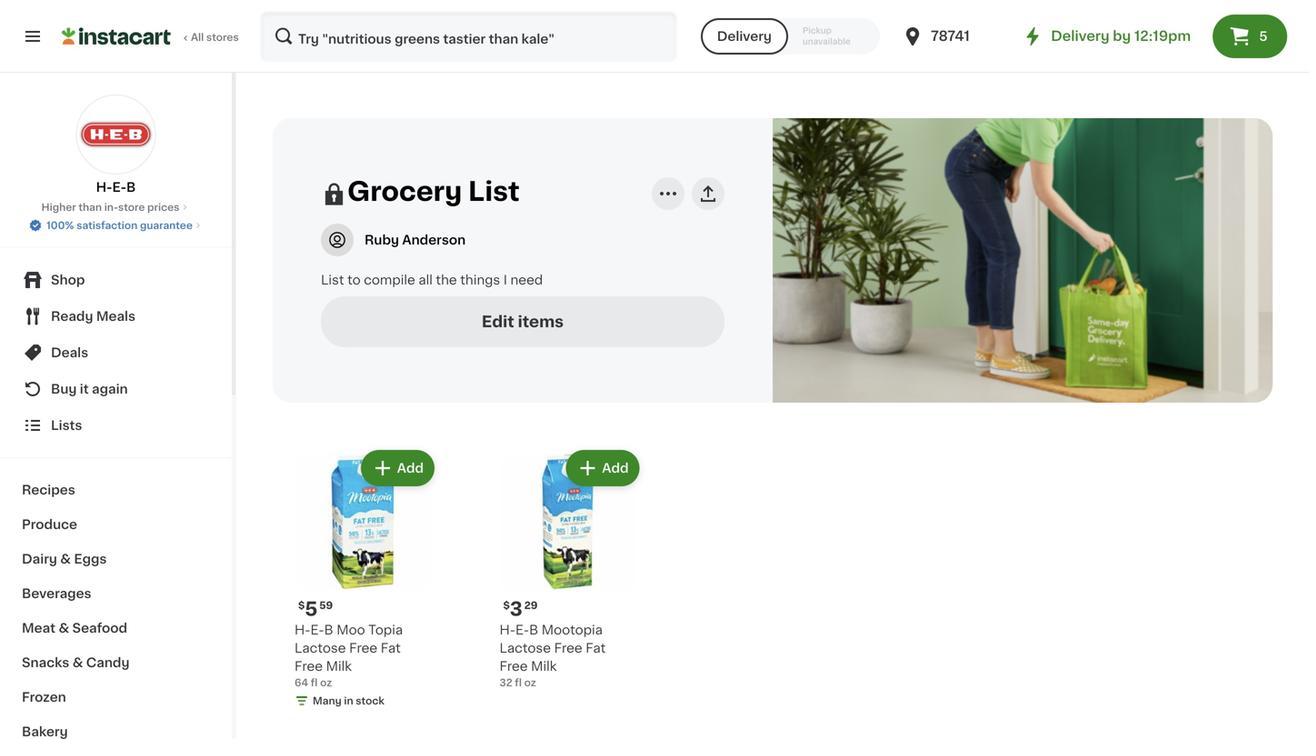Task type: describe. For each thing, give the bounding box(es) containing it.
& for dairy
[[60, 553, 71, 566]]

h- for h-e-b moo topia lactose free fat free milk 64 fl oz
[[295, 624, 311, 636]]

product group containing 3
[[492, 446, 643, 726]]

ready meals
[[51, 310, 136, 323]]

100%
[[46, 220, 74, 230]]

& for meat
[[59, 622, 69, 635]]

32
[[500, 678, 512, 688]]

lists
[[51, 419, 82, 432]]

recipes
[[22, 484, 75, 496]]

stores
[[206, 32, 239, 42]]

higher
[[41, 202, 76, 212]]

oz inside h-e-b moo topia lactose free fat free milk 64 fl oz
[[320, 678, 332, 688]]

candy
[[86, 656, 130, 669]]

than
[[79, 202, 102, 212]]

0 vertical spatial list
[[468, 179, 520, 205]]

in-
[[104, 202, 118, 212]]

topia
[[369, 624, 403, 636]]

h-e-b logo image
[[76, 95, 156, 175]]

edit
[[482, 314, 514, 330]]

ready meals link
[[11, 298, 221, 335]]

fat inside h-e-b moo topia lactose free fat free milk 64 fl oz
[[381, 642, 401, 655]]

free down the mootopia
[[554, 642, 583, 655]]

delivery by 12:19pm
[[1051, 30, 1191, 43]]

beverages link
[[11, 576, 221, 611]]

need
[[511, 274, 543, 286]]

meat
[[22, 622, 56, 635]]

oz inside the h-e-b mootopia lactose free fat free milk 32 fl oz
[[524, 678, 536, 688]]

deals link
[[11, 335, 221, 371]]

in
[[344, 696, 353, 706]]

snacks & candy
[[22, 656, 130, 669]]

buy it again link
[[11, 371, 221, 407]]

dairy
[[22, 553, 57, 566]]

all stores
[[191, 32, 239, 42]]

b for h-e-b
[[126, 181, 136, 194]]

many in stock
[[313, 696, 384, 706]]

0 horizontal spatial 5
[[305, 600, 318, 619]]

3
[[510, 600, 523, 619]]

all
[[419, 274, 433, 286]]

service type group
[[701, 18, 880, 55]]

b for h-e-b moo topia lactose free fat free milk 64 fl oz
[[324, 624, 333, 636]]

by
[[1113, 30, 1131, 43]]

$ 3 29
[[503, 600, 538, 619]]

5 inside button
[[1259, 30, 1268, 43]]

all
[[191, 32, 204, 42]]

delivery for delivery
[[717, 30, 772, 43]]

items
[[518, 314, 564, 330]]

shop link
[[11, 262, 221, 298]]

ready
[[51, 310, 93, 323]]

& for snacks
[[72, 656, 83, 669]]

seafood
[[72, 622, 127, 635]]

anderson
[[402, 234, 466, 246]]

produce
[[22, 518, 77, 531]]

milk inside the h-e-b mootopia lactose free fat free milk 32 fl oz
[[531, 660, 557, 673]]

it
[[80, 383, 89, 396]]

instacart logo image
[[62, 25, 171, 47]]

buy it again
[[51, 383, 128, 396]]

lactose inside h-e-b moo topia lactose free fat free milk 64 fl oz
[[295, 642, 346, 655]]

5 button
[[1213, 15, 1288, 58]]

to
[[347, 274, 361, 286]]

100% satisfaction guarantee button
[[28, 215, 204, 233]]

recipes link
[[11, 473, 221, 507]]

meat & seafood link
[[11, 611, 221, 646]]

h-e-b mootopia lactose free fat free milk 32 fl oz
[[500, 624, 606, 688]]

ruby anderson
[[365, 234, 466, 246]]

the
[[436, 274, 457, 286]]

higher than in-store prices link
[[41, 200, 190, 215]]

Search field
[[262, 13, 675, 60]]

e- for h-e-b mootopia lactose free fat free milk 32 fl oz
[[516, 624, 529, 636]]

beverages
[[22, 587, 91, 600]]

29
[[524, 601, 538, 611]]

$ for 5
[[298, 601, 305, 611]]

edit items
[[482, 314, 564, 330]]

meals
[[96, 310, 136, 323]]

delivery button
[[701, 18, 788, 55]]

ruby
[[365, 234, 399, 246]]

1 vertical spatial list
[[321, 274, 344, 286]]

h-e-b
[[96, 181, 136, 194]]

meat & seafood
[[22, 622, 127, 635]]

list to compile all the things i need
[[321, 274, 543, 286]]



Task type: vqa. For each thing, say whether or not it's contained in the screenshot.
top 5
yes



Task type: locate. For each thing, give the bounding box(es) containing it.
free up the 64
[[295, 660, 323, 673]]

guarantee
[[140, 220, 193, 230]]

0 horizontal spatial milk
[[326, 660, 352, 673]]

grocery list
[[347, 179, 520, 205]]

0 horizontal spatial product group
[[287, 446, 438, 726]]

eggs
[[74, 553, 107, 566]]

$ left 29
[[503, 601, 510, 611]]

mootopia
[[542, 624, 603, 636]]

e- inside h-e-b link
[[112, 181, 126, 194]]

0 horizontal spatial oz
[[320, 678, 332, 688]]

0 horizontal spatial b
[[126, 181, 136, 194]]

ready meals button
[[11, 298, 221, 335]]

78741 button
[[902, 11, 1011, 62]]

shop
[[51, 274, 85, 286]]

dairy & eggs
[[22, 553, 107, 566]]

2 add from the left
[[602, 462, 629, 475]]

b left moo
[[324, 624, 333, 636]]

e-
[[112, 181, 126, 194], [311, 624, 324, 636], [516, 624, 529, 636]]

h-e-b link
[[76, 95, 156, 196]]

1 vertical spatial 5
[[305, 600, 318, 619]]

2 $ from the left
[[503, 601, 510, 611]]

5
[[1259, 30, 1268, 43], [305, 600, 318, 619]]

1 fat from the left
[[381, 642, 401, 655]]

delivery inside delivery button
[[717, 30, 772, 43]]

12:19pm
[[1134, 30, 1191, 43]]

2 add button from the left
[[568, 452, 638, 485]]

fat inside the h-e-b mootopia lactose free fat free milk 32 fl oz
[[586, 642, 606, 655]]

store
[[118, 202, 145, 212]]

b inside the h-e-b mootopia lactose free fat free milk 32 fl oz
[[529, 624, 538, 636]]

2 vertical spatial &
[[72, 656, 83, 669]]

satisfaction
[[77, 220, 138, 230]]

1 horizontal spatial delivery
[[1051, 30, 1110, 43]]

0 horizontal spatial e-
[[112, 181, 126, 194]]

h- for h-e-b mootopia lactose free fat free milk 32 fl oz
[[500, 624, 516, 636]]

0 horizontal spatial delivery
[[717, 30, 772, 43]]

$ for 3
[[503, 601, 510, 611]]

0 horizontal spatial lactose
[[295, 642, 346, 655]]

59
[[319, 601, 333, 611]]

1 horizontal spatial add button
[[568, 452, 638, 485]]

2 fat from the left
[[586, 642, 606, 655]]

b inside h-e-b moo topia lactose free fat free milk 64 fl oz
[[324, 624, 333, 636]]

& inside "snacks & candy" link
[[72, 656, 83, 669]]

all stores link
[[62, 11, 240, 62]]

fl right 32
[[515, 678, 522, 688]]

& inside meat & seafood link
[[59, 622, 69, 635]]

e- inside the h-e-b mootopia lactose free fat free milk 32 fl oz
[[516, 624, 529, 636]]

h- inside h-e-b moo topia lactose free fat free milk 64 fl oz
[[295, 624, 311, 636]]

1 horizontal spatial 5
[[1259, 30, 1268, 43]]

0 horizontal spatial $
[[298, 601, 305, 611]]

h- down the $ 5 59 in the left of the page
[[295, 624, 311, 636]]

b up store
[[126, 181, 136, 194]]

e- down $ 3 29
[[516, 624, 529, 636]]

h-
[[96, 181, 112, 194], [295, 624, 311, 636], [500, 624, 516, 636]]

oz up many
[[320, 678, 332, 688]]

$ left 59
[[298, 601, 305, 611]]

add button
[[363, 452, 433, 485], [568, 452, 638, 485]]

milk inside h-e-b moo topia lactose free fat free milk 64 fl oz
[[326, 660, 352, 673]]

0 horizontal spatial add button
[[363, 452, 433, 485]]

& left candy
[[72, 656, 83, 669]]

milk down the mootopia
[[531, 660, 557, 673]]

frozen
[[22, 691, 66, 704]]

& right meat
[[59, 622, 69, 635]]

free up 32
[[500, 660, 528, 673]]

again
[[92, 383, 128, 396]]

b down 29
[[529, 624, 538, 636]]

e- up higher than in-store prices link
[[112, 181, 126, 194]]

&
[[60, 553, 71, 566], [59, 622, 69, 635], [72, 656, 83, 669]]

0 horizontal spatial h-
[[96, 181, 112, 194]]

e- inside h-e-b moo topia lactose free fat free milk 64 fl oz
[[311, 624, 324, 636]]

add button for 5
[[363, 452, 433, 485]]

oz
[[320, 678, 332, 688], [524, 678, 536, 688]]

h- for h-e-b
[[96, 181, 112, 194]]

produce link
[[11, 507, 221, 542]]

deals
[[51, 346, 88, 359]]

dairy & eggs link
[[11, 542, 221, 576]]

list left to
[[321, 274, 344, 286]]

lactose
[[295, 642, 346, 655], [500, 642, 551, 655]]

1 horizontal spatial h-
[[295, 624, 311, 636]]

frozen link
[[11, 680, 221, 715]]

delivery inside delivery by 12:19pm link
[[1051, 30, 1110, 43]]

None search field
[[260, 11, 677, 62]]

b for h-e-b mootopia lactose free fat free milk 32 fl oz
[[529, 624, 538, 636]]

lactose inside the h-e-b mootopia lactose free fat free milk 32 fl oz
[[500, 642, 551, 655]]

bakery link
[[11, 715, 221, 739]]

higher than in-store prices
[[41, 202, 180, 212]]

h-e-b moo topia lactose free fat free milk 64 fl oz
[[295, 624, 403, 688]]

1 fl from the left
[[311, 678, 318, 688]]

list
[[468, 179, 520, 205], [321, 274, 344, 286]]

oz right 32
[[524, 678, 536, 688]]

lactose down $ 3 29
[[500, 642, 551, 655]]

64
[[295, 678, 308, 688]]

e- for h-e-b moo topia lactose free fat free milk 64 fl oz
[[311, 624, 324, 636]]

2 horizontal spatial b
[[529, 624, 538, 636]]

1 horizontal spatial product group
[[492, 446, 643, 726]]

1 milk from the left
[[326, 660, 352, 673]]

0 horizontal spatial list
[[321, 274, 344, 286]]

& inside the dairy & eggs 'link'
[[60, 553, 71, 566]]

free
[[349, 642, 378, 655], [554, 642, 583, 655], [295, 660, 323, 673], [500, 660, 528, 673]]

product group
[[287, 446, 438, 726], [492, 446, 643, 726]]

stock
[[356, 696, 384, 706]]

1 oz from the left
[[320, 678, 332, 688]]

2 fl from the left
[[515, 678, 522, 688]]

& left eggs
[[60, 553, 71, 566]]

$ inside the $ 5 59
[[298, 601, 305, 611]]

1 horizontal spatial e-
[[311, 624, 324, 636]]

buy
[[51, 383, 77, 396]]

1 add from the left
[[397, 462, 424, 475]]

0 horizontal spatial fl
[[311, 678, 318, 688]]

0 horizontal spatial add
[[397, 462, 424, 475]]

fl inside the h-e-b mootopia lactose free fat free milk 32 fl oz
[[515, 678, 522, 688]]

edit items button
[[321, 296, 725, 347]]

2 lactose from the left
[[500, 642, 551, 655]]

$ inside $ 3 29
[[503, 601, 510, 611]]

1 product group from the left
[[287, 446, 438, 726]]

fl inside h-e-b moo topia lactose free fat free milk 64 fl oz
[[311, 678, 318, 688]]

fl
[[311, 678, 318, 688], [515, 678, 522, 688]]

1 vertical spatial &
[[59, 622, 69, 635]]

fat down the topia
[[381, 642, 401, 655]]

milk
[[326, 660, 352, 673], [531, 660, 557, 673]]

grocery
[[347, 179, 462, 205]]

0 vertical spatial &
[[60, 553, 71, 566]]

moo
[[337, 624, 365, 636]]

free down moo
[[349, 642, 378, 655]]

1 add button from the left
[[363, 452, 433, 485]]

compile
[[364, 274, 415, 286]]

1 horizontal spatial oz
[[524, 678, 536, 688]]

1 horizontal spatial add
[[602, 462, 629, 475]]

2 milk from the left
[[531, 660, 557, 673]]

1 horizontal spatial lactose
[[500, 642, 551, 655]]

add button for 3
[[568, 452, 638, 485]]

2 oz from the left
[[524, 678, 536, 688]]

2 horizontal spatial h-
[[500, 624, 516, 636]]

2 product group from the left
[[492, 446, 643, 726]]

prices
[[147, 202, 180, 212]]

78741
[[931, 30, 970, 43]]

2 horizontal spatial e-
[[516, 624, 529, 636]]

1 horizontal spatial milk
[[531, 660, 557, 673]]

i
[[504, 274, 507, 286]]

$
[[298, 601, 305, 611], [503, 601, 510, 611]]

delivery
[[1051, 30, 1110, 43], [717, 30, 772, 43]]

snacks
[[22, 656, 69, 669]]

0 vertical spatial 5
[[1259, 30, 1268, 43]]

1 horizontal spatial fl
[[515, 678, 522, 688]]

snacks & candy link
[[11, 646, 221, 680]]

bakery
[[22, 726, 68, 738]]

1 horizontal spatial b
[[324, 624, 333, 636]]

100% satisfaction guarantee
[[46, 220, 193, 230]]

b inside h-e-b link
[[126, 181, 136, 194]]

add for 3
[[602, 462, 629, 475]]

lists link
[[11, 407, 221, 444]]

list up i
[[468, 179, 520, 205]]

1 horizontal spatial fat
[[586, 642, 606, 655]]

e- down the $ 5 59 in the left of the page
[[311, 624, 324, 636]]

0 horizontal spatial fat
[[381, 642, 401, 655]]

product group containing 5
[[287, 446, 438, 726]]

b
[[126, 181, 136, 194], [324, 624, 333, 636], [529, 624, 538, 636]]

delivery by 12:19pm link
[[1022, 25, 1191, 47]]

e- for h-e-b
[[112, 181, 126, 194]]

h- inside the h-e-b mootopia lactose free fat free milk 32 fl oz
[[500, 624, 516, 636]]

lactose down moo
[[295, 642, 346, 655]]

$ 5 59
[[298, 600, 333, 619]]

1 $ from the left
[[298, 601, 305, 611]]

many
[[313, 696, 342, 706]]

fl right the 64
[[311, 678, 318, 688]]

1 lactose from the left
[[295, 642, 346, 655]]

h- down 3
[[500, 624, 516, 636]]

delivery for delivery by 12:19pm
[[1051, 30, 1110, 43]]

fat down the mootopia
[[586, 642, 606, 655]]

add for 5
[[397, 462, 424, 475]]

milk up many in stock
[[326, 660, 352, 673]]

1 horizontal spatial $
[[503, 601, 510, 611]]

things
[[460, 274, 500, 286]]

h- up higher than in-store prices
[[96, 181, 112, 194]]

1 horizontal spatial list
[[468, 179, 520, 205]]



